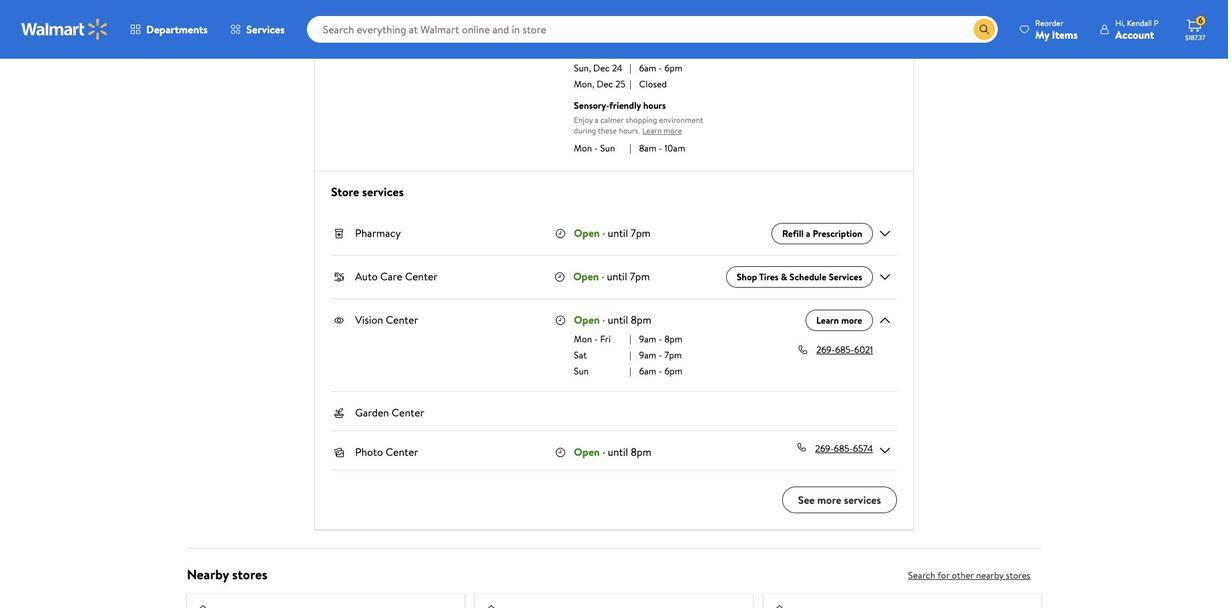 Task type: vqa. For each thing, say whether or not it's contained in the screenshot.


Task type: locate. For each thing, give the bounding box(es) containing it.
1 horizontal spatial sun
[[601, 142, 615, 155]]

3 mon from the top
[[574, 333, 592, 346]]

nearby
[[977, 569, 1004, 582]]

search for other nearby stores
[[909, 569, 1031, 582]]

center for vision center
[[386, 312, 419, 327]]

269- left 6574 on the bottom of the page
[[816, 442, 834, 455]]

calmer
[[601, 114, 624, 125]]

2 6pm from the top
[[665, 365, 683, 378]]

2 mon from the top
[[574, 142, 592, 155]]

0 vertical spatial 6am - 6pm
[[639, 61, 683, 75]]

1 horizontal spatial learn more link
[[806, 310, 874, 331]]

2 vertical spatial mon
[[574, 333, 592, 346]]

care
[[381, 269, 403, 284]]

1 horizontal spatial a
[[806, 227, 811, 240]]

1 vertical spatial more
[[842, 314, 863, 327]]

2 6am - 6pm from the top
[[639, 365, 683, 378]]

1 vertical spatial open · until 8pm
[[574, 445, 652, 459]]

more up 269-685-6021 link
[[842, 314, 863, 327]]

departments
[[146, 22, 208, 37]]

refill
[[783, 227, 804, 240]]

0 vertical spatial services
[[246, 22, 285, 37]]

- left fri
[[595, 333, 598, 346]]

·
[[603, 226, 605, 240], [602, 269, 605, 284], [603, 312, 605, 327], [603, 445, 605, 459]]

services
[[362, 184, 404, 200], [845, 493, 882, 507]]

0 vertical spatial open · until 7pm
[[574, 226, 651, 240]]

1 6pm from the top
[[665, 61, 683, 75]]

1 vertical spatial a
[[806, 227, 811, 240]]

departments button
[[119, 13, 219, 45]]

reorder
[[1036, 17, 1064, 28]]

- up 9am - 7pm
[[659, 333, 663, 346]]

other
[[952, 569, 974, 582]]

garden center
[[355, 405, 424, 420]]

center right vision
[[386, 312, 419, 327]]

enjoy a calmer shopping environment during these hours.
[[574, 114, 704, 136]]

until for photo center
[[608, 445, 628, 459]]

learn more up 269-685-6021 link
[[817, 314, 863, 327]]

| for mon - sun
[[630, 142, 632, 155]]

1 horizontal spatial services
[[845, 493, 882, 507]]

6am up 'closed'
[[639, 61, 657, 75]]

- left 11pm
[[659, 8, 663, 21]]

1 horizontal spatial sat
[[601, 8, 613, 21]]

sun down mon - fri
[[574, 365, 589, 378]]

1 vertical spatial sun
[[574, 365, 589, 378]]

1 vertical spatial 8pm
[[665, 333, 683, 346]]

0 vertical spatial 9am
[[639, 333, 657, 346]]

7pm for pharmacy
[[631, 226, 651, 240]]

11pm
[[665, 8, 684, 21]]

2 vertical spatial more
[[818, 493, 842, 507]]

1 vertical spatial 6pm
[[665, 365, 683, 378]]

0 vertical spatial learn more link
[[640, 120, 693, 142]]

0 vertical spatial open · until 8pm
[[574, 312, 652, 327]]

685- for 6021
[[836, 343, 855, 357]]

· for auto care center
[[602, 269, 605, 284]]

6am - 6pm up 'closed'
[[639, 61, 683, 75]]

685-
[[836, 343, 855, 357], [834, 442, 854, 455]]

0 vertical spatial more
[[664, 125, 682, 136]]

0 horizontal spatial learn more
[[643, 125, 682, 136]]

learn more up 8am - 10am
[[643, 125, 682, 136]]

mon - sun element
[[574, 142, 628, 155]]

open
[[574, 226, 600, 240], [573, 269, 599, 284], [574, 312, 600, 327], [574, 445, 600, 459]]

sat up holiday hours
[[601, 8, 613, 21]]

6pm down 9am - 7pm
[[665, 365, 683, 378]]

dec left 25
[[597, 77, 613, 91]]

mon left fri
[[574, 333, 592, 346]]

25
[[616, 77, 626, 91]]

mon - sat
[[574, 8, 613, 21]]

services down 6574 on the bottom of the page
[[845, 493, 882, 507]]

until
[[608, 226, 628, 240], [607, 269, 628, 284], [608, 312, 628, 327], [608, 445, 628, 459]]

1 vertical spatial services
[[845, 493, 882, 507]]

269- for 269-685-6021
[[817, 343, 836, 357]]

a inside the enjoy a calmer shopping environment during these hours.
[[595, 114, 599, 125]]

1 vertical spatial 7pm
[[630, 269, 650, 284]]

1 9am from the top
[[639, 333, 657, 346]]

269-685-6574
[[816, 442, 874, 455]]

24
[[612, 61, 623, 75]]

pharmacy
[[355, 226, 401, 240]]

learn
[[643, 125, 662, 136], [817, 314, 840, 327]]

-
[[595, 8, 598, 21], [659, 8, 663, 21], [659, 61, 663, 75], [595, 142, 598, 155], [659, 142, 663, 155], [595, 333, 598, 346], [659, 333, 663, 346], [659, 349, 663, 362], [659, 365, 663, 378]]

1 vertical spatial open · until 7pm
[[573, 269, 650, 284]]

1 6am from the top
[[639, 8, 657, 21]]

6am down 9am - 7pm
[[639, 365, 657, 378]]

open for photo center
[[574, 445, 600, 459]]

9am down 9am - 8pm
[[639, 349, 657, 362]]

1 mon from the top
[[574, 8, 592, 21]]

1 vertical spatial services
[[829, 270, 863, 284]]

6pm up 'closed'
[[665, 61, 683, 75]]

1 vertical spatial learn
[[817, 314, 840, 327]]

685- for 6574
[[834, 442, 854, 455]]

9am up 9am - 7pm
[[639, 333, 657, 346]]

2 9am from the top
[[639, 349, 657, 362]]

a for refill
[[806, 227, 811, 240]]

1 vertical spatial 6am - 6pm
[[639, 365, 683, 378]]

2 vertical spatial 7pm
[[665, 349, 682, 362]]

more up 10am at the top of the page
[[664, 125, 682, 136]]

&
[[781, 270, 788, 284]]

stores right the nearby
[[1006, 569, 1031, 582]]

0 horizontal spatial services
[[246, 22, 285, 37]]

more right see
[[818, 493, 842, 507]]

holiday
[[574, 45, 605, 59]]

6am for 24
[[639, 61, 657, 75]]

1 vertical spatial 9am
[[639, 349, 657, 362]]

7pm
[[631, 226, 651, 240], [630, 269, 650, 284], [665, 349, 682, 362]]

6am left 11pm
[[639, 8, 657, 21]]

dec
[[594, 61, 610, 75], [597, 77, 613, 91]]

10am
[[665, 142, 686, 155]]

269-
[[817, 343, 836, 357], [816, 442, 834, 455]]

0 vertical spatial dec
[[594, 61, 610, 75]]

0 vertical spatial services
[[362, 184, 404, 200]]

0 vertical spatial 6pm
[[665, 61, 683, 75]]

sat
[[601, 8, 613, 21], [574, 349, 587, 362]]

0 vertical spatial 269-
[[817, 343, 836, 357]]

4 | from the top
[[630, 142, 632, 155]]

1 vertical spatial dec
[[597, 77, 613, 91]]

- right 8am
[[659, 142, 663, 155]]

mon down during
[[574, 142, 592, 155]]

- for sat
[[659, 349, 663, 362]]

open · until 7pm for pharmacy
[[574, 226, 651, 240]]

enjoy a calmer shopping environment during these hours. learn more element
[[574, 114, 704, 136]]

search for other nearby stores link
[[898, 565, 1042, 586]]

stores
[[232, 565, 268, 583], [1006, 569, 1031, 582]]

6am - 6pm
[[639, 61, 683, 75], [639, 365, 683, 378]]

dec left 24
[[594, 61, 610, 75]]

9am
[[639, 333, 657, 346], [639, 349, 657, 362]]

1 horizontal spatial learn more
[[817, 314, 863, 327]]

0 horizontal spatial sun
[[574, 365, 589, 378]]

269- left 6021 on the bottom of page
[[817, 343, 836, 357]]

a
[[595, 114, 599, 125], [806, 227, 811, 240]]

mon up holiday
[[574, 8, 592, 21]]

5 | from the top
[[630, 333, 632, 346]]

learn up 8am
[[643, 125, 662, 136]]

hours
[[607, 45, 632, 59]]

0 vertical spatial 685-
[[836, 343, 855, 357]]

1 vertical spatial 6am
[[639, 61, 657, 75]]

2 6am from the top
[[639, 61, 657, 75]]

open · until 7pm
[[574, 226, 651, 240], [573, 269, 650, 284]]

0 vertical spatial learn more
[[643, 125, 682, 136]]

0 vertical spatial 8pm
[[631, 312, 652, 327]]

sun
[[601, 142, 615, 155], [574, 365, 589, 378]]

center for photo center
[[386, 445, 418, 459]]

9am for 9am - 8pm
[[639, 333, 657, 346]]

|
[[630, 8, 632, 21], [630, 61, 632, 75], [630, 77, 632, 91], [630, 142, 632, 155], [630, 333, 632, 346], [630, 349, 632, 362], [630, 365, 632, 378]]

8pm
[[631, 312, 652, 327], [665, 333, 683, 346], [631, 445, 652, 459]]

stores right nearby
[[232, 565, 268, 583]]

1 vertical spatial sat
[[574, 349, 587, 362]]

sun down the "these"
[[601, 142, 615, 155]]

0 horizontal spatial learn more link
[[640, 120, 693, 142]]

open for pharmacy
[[574, 226, 600, 240]]

my
[[1036, 27, 1050, 42]]

6am - 6pm down 9am - 7pm
[[639, 365, 683, 378]]

a right the enjoy
[[595, 114, 599, 125]]

hours
[[644, 99, 666, 112]]

learn up 269-685-6021 link
[[817, 314, 840, 327]]

1 | from the top
[[630, 8, 632, 21]]

- down during
[[595, 142, 598, 155]]

| for mon - fri
[[630, 333, 632, 346]]

- up holiday hours
[[595, 8, 598, 21]]

2 vertical spatial 6am
[[639, 365, 657, 378]]

center right garden
[[392, 405, 424, 420]]

center for garden center
[[392, 405, 424, 420]]

| for mon - sat
[[630, 8, 632, 21]]

center
[[405, 269, 438, 284], [386, 312, 419, 327], [392, 405, 424, 420], [386, 445, 418, 459]]

1 vertical spatial mon
[[574, 142, 592, 155]]

0 vertical spatial a
[[595, 114, 599, 125]]

mon for mon - fri
[[574, 333, 592, 346]]

6pm
[[665, 61, 683, 75], [665, 365, 683, 378]]

6021
[[855, 343, 874, 357]]

see
[[799, 493, 815, 507]]

prescription
[[813, 227, 863, 240]]

Search search field
[[307, 16, 998, 43]]

more
[[664, 125, 682, 136], [842, 314, 863, 327], [818, 493, 842, 507]]

0 vertical spatial learn
[[643, 125, 662, 136]]

1 horizontal spatial learn
[[817, 314, 840, 327]]

1 6am - 6pm from the top
[[639, 61, 683, 75]]

mon, dec 25 |
[[574, 77, 632, 91]]

- down 9am - 7pm
[[659, 365, 663, 378]]

shopping
[[626, 114, 658, 125]]

reorder my items
[[1036, 17, 1079, 42]]

0 vertical spatial 6am
[[639, 8, 657, 21]]

9am - 8pm
[[639, 333, 683, 346]]

1 vertical spatial 269-
[[816, 442, 834, 455]]

see more services button
[[783, 487, 898, 514]]

nearby
[[187, 565, 229, 583]]

account
[[1116, 27, 1155, 42]]

0 horizontal spatial a
[[595, 114, 599, 125]]

- for sun
[[659, 365, 663, 378]]

6 | from the top
[[630, 349, 632, 362]]

7 | from the top
[[630, 365, 632, 378]]

0 horizontal spatial services
[[362, 184, 404, 200]]

- up 'closed'
[[659, 61, 663, 75]]

0 vertical spatial mon
[[574, 8, 592, 21]]

Walmart Site-Wide search field
[[307, 16, 998, 43]]

for
[[938, 569, 950, 582]]

0 vertical spatial sun
[[601, 142, 615, 155]]

1 vertical spatial 685-
[[834, 442, 854, 455]]

6am - 6pm for sun, dec 24
[[639, 61, 683, 75]]

learn more link
[[640, 120, 693, 142], [806, 310, 874, 331]]

sun,
[[574, 61, 591, 75]]

7pm for auto care center
[[630, 269, 650, 284]]

3 | from the top
[[630, 77, 632, 91]]

services inside popup button
[[246, 22, 285, 37]]

- down 9am - 8pm
[[659, 349, 663, 362]]

0 horizontal spatial learn
[[643, 125, 662, 136]]

2 | from the top
[[630, 61, 632, 75]]

services right store
[[362, 184, 404, 200]]

sat down mon - fri
[[574, 349, 587, 362]]

269-685-6021
[[817, 343, 874, 357]]

a right refill
[[806, 227, 811, 240]]

center right photo
[[386, 445, 418, 459]]

6am
[[639, 8, 657, 21], [639, 61, 657, 75], [639, 365, 657, 378]]

0 vertical spatial 7pm
[[631, 226, 651, 240]]



Task type: describe. For each thing, give the bounding box(es) containing it.
6am for sat
[[639, 8, 657, 21]]

8am - 10am
[[639, 142, 686, 155]]

1 vertical spatial learn more link
[[806, 310, 874, 331]]

dec for mon,
[[597, 77, 613, 91]]

these
[[598, 125, 617, 136]]

8am
[[639, 142, 657, 155]]

store services
[[331, 184, 404, 200]]

schedule
[[790, 270, 827, 284]]

store
[[331, 184, 359, 200]]

fri
[[601, 333, 611, 346]]

sun, dec 24
[[574, 61, 623, 75]]

until for pharmacy
[[608, 226, 628, 240]]

center right care
[[405, 269, 438, 284]]

items
[[1053, 27, 1079, 42]]

$187.37
[[1186, 33, 1206, 42]]

shop
[[737, 270, 758, 284]]

tires
[[760, 270, 779, 284]]

mon for mon - sun
[[574, 142, 592, 155]]

photo center
[[355, 445, 418, 459]]

1 open · until 8pm from the top
[[574, 312, 652, 327]]

friendly
[[610, 99, 641, 112]]

sensory-friendly hours element
[[574, 99, 725, 112]]

services inside see more services dropdown button
[[845, 493, 882, 507]]

holiday hours
[[574, 45, 632, 59]]

mon - sun
[[574, 142, 615, 155]]

environment
[[659, 114, 704, 125]]

open · until 7pm for auto care center
[[573, 269, 650, 284]]

shop tires & schedule services
[[737, 270, 863, 284]]

search
[[909, 569, 936, 582]]

1 horizontal spatial stores
[[1006, 569, 1031, 582]]

until for auto care center
[[607, 269, 628, 284]]

8am - 10am element
[[634, 142, 686, 155]]

auto
[[355, 269, 378, 284]]

vision center
[[355, 312, 419, 327]]

shop tires & schedule services link
[[726, 266, 874, 288]]

| for sun, dec 24
[[630, 61, 632, 75]]

| for sun
[[630, 365, 632, 378]]

3 6am from the top
[[639, 365, 657, 378]]

- for mon - sun
[[659, 142, 663, 155]]

a for enjoy
[[595, 114, 599, 125]]

6
[[1199, 15, 1204, 26]]

hours.
[[619, 125, 640, 136]]

kendall
[[1128, 17, 1153, 28]]

walmart image
[[21, 19, 108, 40]]

6pm for sun, dec 24
[[665, 61, 683, 75]]

6574
[[854, 442, 874, 455]]

p
[[1155, 17, 1159, 28]]

· for photo center
[[603, 445, 605, 459]]

9am for 9am - 7pm
[[639, 349, 657, 362]]

vision
[[355, 312, 383, 327]]

2 vertical spatial 8pm
[[631, 445, 652, 459]]

services button
[[219, 13, 296, 45]]

6 $187.37
[[1186, 15, 1206, 42]]

6pm for sun
[[665, 365, 683, 378]]

refill a prescription link
[[772, 223, 874, 244]]

mon,
[[574, 77, 595, 91]]

sensory-friendly hours
[[574, 99, 666, 112]]

open for auto care center
[[573, 269, 599, 284]]

nearby stores
[[187, 565, 268, 583]]

search icon image
[[980, 24, 990, 35]]

photo
[[355, 445, 383, 459]]

6am - 6pm for sun
[[639, 365, 683, 378]]

during
[[574, 125, 596, 136]]

· for pharmacy
[[603, 226, 605, 240]]

garden
[[355, 405, 389, 420]]

see more services
[[799, 493, 882, 507]]

- for sun, dec 24
[[659, 61, 663, 75]]

sensory-
[[574, 99, 610, 112]]

dec for sun,
[[594, 61, 610, 75]]

0 horizontal spatial stores
[[232, 565, 268, 583]]

2 open · until 8pm from the top
[[574, 445, 652, 459]]

| for sat
[[630, 349, 632, 362]]

refill a prescription
[[783, 227, 863, 240]]

more inside see more services dropdown button
[[818, 493, 842, 507]]

0 vertical spatial sat
[[601, 8, 613, 21]]

mon - fri
[[574, 333, 611, 346]]

hi,
[[1116, 17, 1126, 28]]

269-685-6574 link
[[816, 442, 874, 459]]

1 vertical spatial learn more
[[817, 314, 863, 327]]

hi, kendall p account
[[1116, 17, 1159, 42]]

0 horizontal spatial sat
[[574, 349, 587, 362]]

auto care center
[[355, 269, 438, 284]]

269-685-6021 link
[[817, 343, 874, 357]]

1 horizontal spatial services
[[829, 270, 863, 284]]

- for mon - fri
[[659, 333, 663, 346]]

6am - 11pm
[[639, 8, 684, 21]]

- for mon - sat
[[659, 8, 663, 21]]

mon for mon - sat
[[574, 8, 592, 21]]

269- for 269-685-6574
[[816, 442, 834, 455]]

closed
[[639, 77, 667, 91]]

enjoy
[[574, 114, 593, 125]]

9am - 7pm
[[639, 349, 682, 362]]



